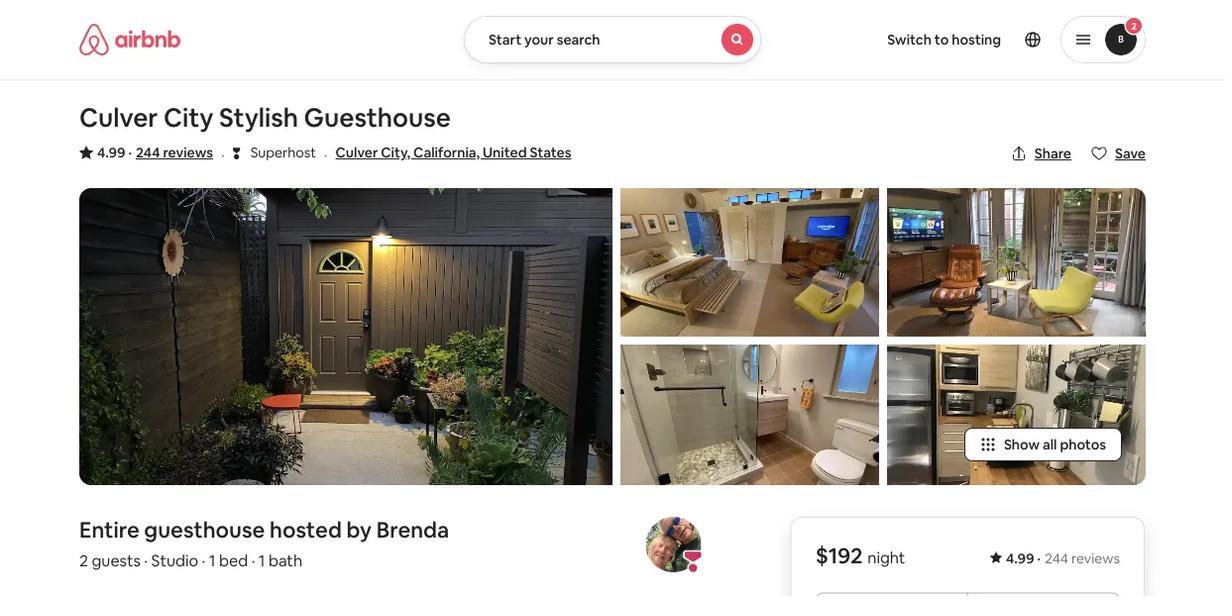 Task type: vqa. For each thing, say whether or not it's contained in the screenshot.
Culver to the top
yes



Task type: describe. For each thing, give the bounding box(es) containing it.
entire
[[79, 516, 139, 544]]

bathroom image
[[620, 345, 879, 486]]

· inside · culver city, california, united states
[[324, 144, 328, 165]]

night
[[867, 548, 905, 568]]

french doors to private patio. image
[[887, 188, 1146, 337]]

states
[[530, 144, 571, 162]]

󰀃
[[233, 143, 240, 162]]

Start your search search field
[[464, 16, 761, 63]]

studio
[[151, 551, 198, 571]]

share button
[[1003, 137, 1079, 170]]

1 vertical spatial 4.99
[[1006, 550, 1034, 568]]

0 horizontal spatial 4.99 · 244 reviews
[[97, 144, 213, 162]]

switch
[[887, 31, 932, 49]]

search
[[557, 31, 600, 49]]

show
[[1004, 436, 1040, 454]]

culver city stylish guesthouse
[[79, 101, 451, 134]]

california,
[[413, 144, 480, 162]]

$192
[[815, 542, 863, 570]]

1 vertical spatial reviews
[[1071, 550, 1120, 568]]

start your search
[[489, 31, 600, 49]]

kitchen with full refrigerator, microwave & toaster-air fry convection oven. image
[[887, 345, 1146, 486]]

bed
[[219, 551, 248, 571]]

city,
[[381, 144, 410, 162]]

2 button
[[1061, 16, 1146, 63]]

save button
[[1083, 137, 1154, 170]]

to
[[935, 31, 949, 49]]

your
[[524, 31, 554, 49]]

show all photos
[[1004, 436, 1106, 454]]

1 1 from the left
[[209, 551, 215, 571]]

hosting
[[952, 31, 1001, 49]]

superhost
[[250, 144, 316, 162]]

photos
[[1060, 436, 1106, 454]]



Task type: locate. For each thing, give the bounding box(es) containing it.
switch to hosting link
[[875, 19, 1013, 60]]

guesthouse
[[304, 101, 451, 134]]

0 vertical spatial 4.99 · 244 reviews
[[97, 144, 213, 162]]

entire guesthouse hosted by brenda 2 guests · studio · 1 bed · 1 bath
[[79, 516, 449, 571]]

start your search button
[[464, 16, 761, 63]]

0 horizontal spatial 1
[[209, 551, 215, 571]]

stylish
[[219, 101, 298, 134]]

share
[[1035, 145, 1071, 163]]

0 vertical spatial reviews
[[163, 144, 213, 162]]

0 horizontal spatial reviews
[[163, 144, 213, 162]]

reviews
[[163, 144, 213, 162], [1071, 550, 1120, 568]]

culver city, california, united states button
[[336, 141, 571, 165]]

culver left city,
[[336, 144, 378, 162]]

culver inside · culver city, california, united states
[[336, 144, 378, 162]]

244 reviews button
[[136, 143, 213, 163]]

4.99
[[97, 144, 125, 162], [1006, 550, 1034, 568]]

1
[[209, 551, 215, 571], [259, 551, 265, 571]]

$192 night
[[815, 542, 905, 570]]

1 vertical spatial culver
[[336, 144, 378, 162]]

0 horizontal spatial culver
[[79, 101, 158, 134]]

1 left bath at the bottom left of page
[[259, 551, 265, 571]]

0 vertical spatial 4.99
[[97, 144, 125, 162]]

· culver city, california, united states
[[324, 144, 571, 165]]

0 vertical spatial culver
[[79, 101, 158, 134]]

front entry door of guesthouse image
[[79, 188, 613, 486]]

save
[[1115, 145, 1146, 163]]

guesthouse
[[144, 516, 265, 544]]

by brenda
[[346, 516, 449, 544]]

1 vertical spatial 2
[[79, 551, 88, 571]]

1 horizontal spatial 1
[[259, 551, 265, 571]]

culver up 244 reviews button
[[79, 101, 158, 134]]

4.99 · 244 reviews
[[97, 144, 213, 162], [1006, 550, 1120, 568]]

2 inside entire guesthouse hosted by brenda 2 guests · studio · 1 bed · 1 bath
[[79, 551, 88, 571]]

2 1 from the left
[[259, 551, 265, 571]]

1 left bed
[[209, 551, 215, 571]]

through the front door to open living space image
[[620, 188, 879, 337]]

0 horizontal spatial 4.99
[[97, 144, 125, 162]]

1 vertical spatial 4.99 · 244 reviews
[[1006, 550, 1120, 568]]

hosted
[[270, 516, 342, 544]]

0 horizontal spatial 2
[[79, 551, 88, 571]]

profile element
[[785, 0, 1146, 79]]

city
[[164, 101, 214, 134]]

switch to hosting
[[887, 31, 1001, 49]]

brenda is a superhost. learn more about brenda. image
[[646, 517, 701, 573], [646, 517, 701, 573]]

1 horizontal spatial 4.99
[[1006, 550, 1034, 568]]

244
[[136, 144, 160, 162], [1045, 550, 1068, 568]]

0 vertical spatial 244
[[136, 144, 160, 162]]

guests
[[92, 551, 141, 571]]

1 horizontal spatial culver
[[336, 144, 378, 162]]

show all photos button
[[964, 428, 1122, 462]]

1 horizontal spatial 4.99 · 244 reviews
[[1006, 550, 1120, 568]]

united
[[483, 144, 527, 162]]

1 horizontal spatial 2
[[1131, 19, 1137, 32]]

culver
[[79, 101, 158, 134], [336, 144, 378, 162]]

2 inside dropdown button
[[1131, 19, 1137, 32]]

1 horizontal spatial reviews
[[1071, 550, 1120, 568]]

2
[[1131, 19, 1137, 32], [79, 551, 88, 571]]

all
[[1043, 436, 1057, 454]]

bath
[[269, 551, 302, 571]]

start
[[489, 31, 521, 49]]

1 vertical spatial 244
[[1045, 550, 1068, 568]]

0 horizontal spatial 244
[[136, 144, 160, 162]]

·
[[128, 144, 132, 162], [221, 144, 225, 165], [324, 144, 328, 165], [1037, 550, 1041, 568], [144, 551, 148, 571], [202, 551, 205, 571], [251, 551, 255, 571]]

1 horizontal spatial 244
[[1045, 550, 1068, 568]]

0 vertical spatial 2
[[1131, 19, 1137, 32]]



